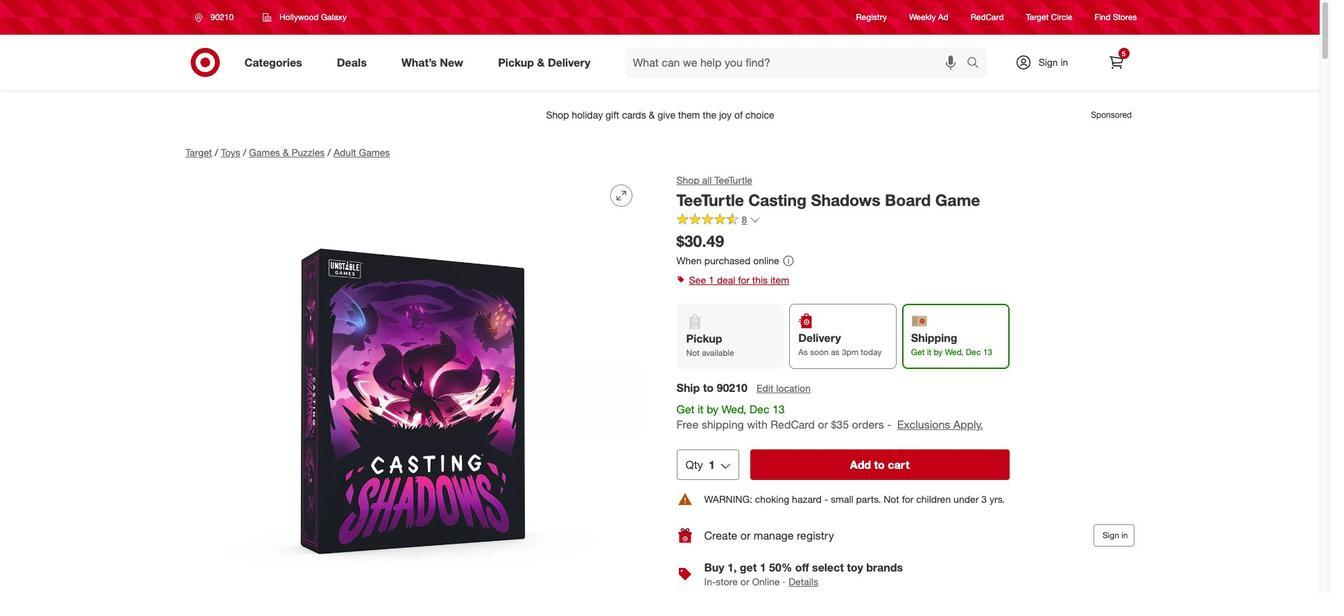 Task type: describe. For each thing, give the bounding box(es) containing it.
What can we help you find? suggestions appear below search field
[[625, 47, 970, 78]]

weekly
[[910, 12, 936, 22]]

hazard
[[792, 493, 822, 505]]

galaxy
[[321, 12, 347, 22]]

2 games from the left
[[359, 146, 390, 158]]

yrs.
[[990, 493, 1005, 505]]

5
[[1122, 49, 1126, 58]]

new
[[440, 55, 464, 69]]

shop
[[677, 174, 700, 186]]

edit
[[757, 382, 774, 394]]

deal
[[717, 274, 736, 286]]

as
[[799, 347, 808, 358]]

when
[[677, 254, 702, 266]]

find stores link
[[1095, 11, 1138, 23]]

add to cart button
[[751, 450, 1010, 480]]

50%
[[770, 561, 793, 575]]

target link
[[186, 146, 212, 158]]

1 vertical spatial teeturtle
[[677, 190, 744, 210]]

apply.
[[954, 418, 984, 432]]

casting
[[749, 190, 807, 210]]

sign in inside button
[[1103, 530, 1129, 541]]

advertisement region
[[175, 99, 1146, 132]]

dec inside get it by wed, dec 13 free shipping with redcard or $35 orders - exclusions apply.
[[750, 402, 770, 416]]

available
[[702, 348, 735, 358]]

cart
[[888, 458, 910, 472]]

what's
[[402, 55, 437, 69]]

or inside get it by wed, dec 13 free shipping with redcard or $35 orders - exclusions apply.
[[818, 418, 828, 432]]

add to cart
[[850, 458, 910, 472]]

create or manage registry
[[705, 529, 834, 542]]

adult games link
[[334, 146, 390, 158]]

as
[[831, 347, 840, 358]]

buy
[[705, 561, 725, 575]]

target circle link
[[1027, 11, 1073, 23]]

1 for qty
[[709, 458, 715, 472]]

shadows
[[811, 190, 881, 210]]

hollywood galaxy
[[280, 12, 347, 22]]

target for target circle
[[1027, 12, 1049, 22]]

1,
[[728, 561, 737, 575]]

delivery inside the 'pickup & delivery' link
[[548, 55, 591, 69]]

search
[[961, 57, 994, 70]]

toy
[[847, 561, 864, 575]]

brands
[[867, 561, 903, 575]]

3 / from the left
[[328, 146, 331, 158]]

by inside get it by wed, dec 13 free shipping with redcard or $35 orders - exclusions apply.
[[707, 402, 719, 416]]

0 vertical spatial sign in
[[1039, 56, 1069, 68]]

purchased
[[705, 254, 751, 266]]

0 horizontal spatial in
[[1061, 56, 1069, 68]]

8 link
[[677, 213, 761, 229]]

registry link
[[857, 11, 887, 23]]

circle
[[1052, 12, 1073, 22]]

90210 button
[[186, 5, 248, 30]]

item
[[771, 274, 790, 286]]

ship to 90210
[[677, 381, 748, 394]]

see 1 deal for this item link
[[677, 271, 1135, 290]]

get
[[740, 561, 757, 575]]

get inside shipping get it by wed, dec 13
[[912, 347, 925, 358]]

select
[[813, 561, 844, 575]]

5 link
[[1101, 47, 1132, 78]]

1 vertical spatial not
[[884, 493, 900, 505]]

orders
[[852, 418, 884, 432]]

1 horizontal spatial for
[[902, 493, 914, 505]]

0 vertical spatial &
[[537, 55, 545, 69]]

exclusions apply. link
[[898, 418, 984, 432]]

under
[[954, 493, 979, 505]]

in inside button
[[1122, 530, 1129, 541]]

what's new
[[402, 55, 464, 69]]

ad
[[939, 12, 949, 22]]

pickup for &
[[498, 55, 534, 69]]

pickup not available
[[687, 332, 735, 358]]

redcard link
[[971, 11, 1004, 23]]

sign in button
[[1094, 525, 1135, 547]]

categories
[[245, 55, 302, 69]]

registry
[[797, 529, 834, 542]]

ship
[[677, 381, 700, 394]]

∙
[[783, 576, 786, 588]]

or inside buy 1, get 1 50% off select toy brands in-store or online ∙ details
[[741, 576, 750, 588]]

create
[[705, 529, 738, 542]]

2 / from the left
[[243, 146, 246, 158]]

pickup for not
[[687, 332, 723, 346]]

details
[[789, 576, 819, 588]]

redcard inside get it by wed, dec 13 free shipping with redcard or $35 orders - exclusions apply.
[[771, 418, 815, 432]]

free
[[677, 418, 699, 432]]

deals
[[337, 55, 367, 69]]

location
[[777, 382, 811, 394]]

parts.
[[857, 493, 881, 505]]

to for 90210
[[703, 381, 714, 394]]

0 vertical spatial sign
[[1039, 56, 1059, 68]]

1 horizontal spatial 90210
[[717, 381, 748, 394]]

hollywood
[[280, 12, 319, 22]]

get it by wed, dec 13 free shipping with redcard or $35 orders - exclusions apply.
[[677, 402, 984, 432]]



Task type: locate. For each thing, give the bounding box(es) containing it.
what's new link
[[390, 47, 481, 78]]

shop all teeturtle teeturtle casting shadows board game
[[677, 174, 981, 210]]

choking
[[755, 493, 790, 505]]

wed,
[[945, 347, 964, 358], [722, 402, 747, 416]]

small
[[831, 493, 854, 505]]

/ left toys link
[[215, 146, 218, 158]]

1 vertical spatial to
[[875, 458, 885, 472]]

13 inside get it by wed, dec 13 free shipping with redcard or $35 orders - exclusions apply.
[[773, 402, 785, 416]]

dec inside shipping get it by wed, dec 13
[[966, 347, 981, 358]]

0 vertical spatial in
[[1061, 56, 1069, 68]]

0 horizontal spatial dec
[[750, 402, 770, 416]]

pickup & delivery link
[[486, 47, 608, 78]]

qty 1
[[686, 458, 715, 472]]

off
[[796, 561, 809, 575]]

0 vertical spatial delivery
[[548, 55, 591, 69]]

shipping get it by wed, dec 13
[[912, 331, 993, 358]]

1 vertical spatial -
[[825, 493, 829, 505]]

1 horizontal spatial in
[[1122, 530, 1129, 541]]

1 right qty at the right
[[709, 458, 715, 472]]

pickup
[[498, 55, 534, 69], [687, 332, 723, 346]]

pickup & delivery
[[498, 55, 591, 69]]

manage
[[754, 529, 794, 542]]

0 vertical spatial redcard
[[971, 12, 1004, 22]]

/ left adult
[[328, 146, 331, 158]]

this
[[753, 274, 768, 286]]

1 horizontal spatial sign in
[[1103, 530, 1129, 541]]

games right toys link
[[249, 146, 280, 158]]

wed, up shipping
[[722, 402, 747, 416]]

target circle
[[1027, 12, 1073, 22]]

with
[[747, 418, 768, 432]]

redcard right ad
[[971, 12, 1004, 22]]

pickup inside pickup not available
[[687, 332, 723, 346]]

weekly ad link
[[910, 11, 949, 23]]

0 horizontal spatial target
[[186, 146, 212, 158]]

0 horizontal spatial -
[[825, 493, 829, 505]]

$30.49
[[677, 231, 725, 250]]

1 vertical spatial get
[[677, 402, 695, 416]]

0 horizontal spatial pickup
[[498, 55, 534, 69]]

8
[[742, 214, 747, 225]]

2 vertical spatial 1
[[760, 561, 766, 575]]

0 vertical spatial 90210
[[211, 12, 234, 22]]

not
[[687, 348, 700, 358], [884, 493, 900, 505]]

deals link
[[325, 47, 384, 78]]

add
[[850, 458, 872, 472]]

0 vertical spatial dec
[[966, 347, 981, 358]]

1 horizontal spatial dec
[[966, 347, 981, 358]]

1 up online
[[760, 561, 766, 575]]

for left this
[[738, 274, 750, 286]]

0 vertical spatial to
[[703, 381, 714, 394]]

not inside pickup not available
[[687, 348, 700, 358]]

it down shipping
[[927, 347, 932, 358]]

1 vertical spatial 13
[[773, 402, 785, 416]]

online
[[752, 576, 780, 588]]

to right ship
[[703, 381, 714, 394]]

today
[[861, 347, 882, 358]]

sign inside button
[[1103, 530, 1120, 541]]

1 vertical spatial delivery
[[799, 331, 841, 345]]

redcard right with
[[771, 418, 815, 432]]

1 vertical spatial for
[[902, 493, 914, 505]]

0 vertical spatial 13
[[984, 347, 993, 358]]

1 vertical spatial wed,
[[722, 402, 747, 416]]

games
[[249, 146, 280, 158], [359, 146, 390, 158]]

0 horizontal spatial it
[[698, 402, 704, 416]]

/ right 'toys'
[[243, 146, 246, 158]]

0 vertical spatial pickup
[[498, 55, 534, 69]]

0 vertical spatial not
[[687, 348, 700, 358]]

not left available
[[687, 348, 700, 358]]

1 vertical spatial it
[[698, 402, 704, 416]]

games & puzzles link
[[249, 146, 325, 158]]

13 inside shipping get it by wed, dec 13
[[984, 347, 993, 358]]

target left "circle"
[[1027, 12, 1049, 22]]

1 games from the left
[[249, 146, 280, 158]]

1 horizontal spatial redcard
[[971, 12, 1004, 22]]

it
[[927, 347, 932, 358], [698, 402, 704, 416]]

adult
[[334, 146, 356, 158]]

0 horizontal spatial not
[[687, 348, 700, 358]]

1 vertical spatial in
[[1122, 530, 1129, 541]]

target inside target circle link
[[1027, 12, 1049, 22]]

details button
[[788, 575, 819, 590]]

soon
[[811, 347, 829, 358]]

0 horizontal spatial 90210
[[211, 12, 234, 22]]

1 vertical spatial sign
[[1103, 530, 1120, 541]]

to inside 'add to cart' button
[[875, 458, 885, 472]]

1 horizontal spatial 13
[[984, 347, 993, 358]]

1 horizontal spatial delivery
[[799, 331, 841, 345]]

sign in
[[1039, 56, 1069, 68], [1103, 530, 1129, 541]]

2 vertical spatial or
[[741, 576, 750, 588]]

1 horizontal spatial /
[[243, 146, 246, 158]]

90210 inside dropdown button
[[211, 12, 234, 22]]

1 horizontal spatial target
[[1027, 12, 1049, 22]]

0 horizontal spatial wed,
[[722, 402, 747, 416]]

0 horizontal spatial by
[[707, 402, 719, 416]]

teeturtle down all
[[677, 190, 744, 210]]

wed, down shipping
[[945, 347, 964, 358]]

stores
[[1114, 12, 1138, 22]]

buy 1, get 1 50% off select toy brands link
[[705, 561, 903, 575]]

0 horizontal spatial sign in
[[1039, 56, 1069, 68]]

0 horizontal spatial for
[[738, 274, 750, 286]]

1 vertical spatial &
[[283, 146, 289, 158]]

pickup inside the 'pickup & delivery' link
[[498, 55, 534, 69]]

target for target / toys / games & puzzles / adult games
[[186, 146, 212, 158]]

1 vertical spatial or
[[741, 529, 751, 542]]

sign in link
[[1004, 47, 1090, 78]]

0 horizontal spatial games
[[249, 146, 280, 158]]

search button
[[961, 47, 994, 80]]

by up shipping
[[707, 402, 719, 416]]

0 vertical spatial target
[[1027, 12, 1049, 22]]

1 right see
[[709, 274, 714, 286]]

to
[[703, 381, 714, 394], [875, 458, 885, 472]]

1 horizontal spatial pickup
[[687, 332, 723, 346]]

get inside get it by wed, dec 13 free shipping with redcard or $35 orders - exclusions apply.
[[677, 402, 695, 416]]

1 vertical spatial redcard
[[771, 418, 815, 432]]

in-
[[705, 576, 716, 588]]

find stores
[[1095, 12, 1138, 22]]

for left children
[[902, 493, 914, 505]]

teeturtle right all
[[715, 174, 753, 186]]

pickup up available
[[687, 332, 723, 346]]

teeturtle casting shadows board game, 1 of 4 image
[[186, 173, 644, 593]]

hollywood galaxy button
[[254, 5, 356, 30]]

1 vertical spatial target
[[186, 146, 212, 158]]

- inside get it by wed, dec 13 free shipping with redcard or $35 orders - exclusions apply.
[[888, 418, 892, 432]]

to right add
[[875, 458, 885, 472]]

- right orders
[[888, 418, 892, 432]]

1 horizontal spatial to
[[875, 458, 885, 472]]

puzzles
[[292, 146, 325, 158]]

1 horizontal spatial not
[[884, 493, 900, 505]]

wed, inside get it by wed, dec 13 free shipping with redcard or $35 orders - exclusions apply.
[[722, 402, 747, 416]]

delivery
[[548, 55, 591, 69], [799, 331, 841, 345]]

0 horizontal spatial redcard
[[771, 418, 815, 432]]

1 horizontal spatial games
[[359, 146, 390, 158]]

3pm
[[842, 347, 859, 358]]

when purchased online
[[677, 254, 780, 266]]

wed, inside shipping get it by wed, dec 13
[[945, 347, 964, 358]]

games right adult
[[359, 146, 390, 158]]

0 vertical spatial for
[[738, 274, 750, 286]]

1 vertical spatial 90210
[[717, 381, 748, 394]]

0 horizontal spatial sign
[[1039, 56, 1059, 68]]

warning:
[[705, 493, 753, 505]]

1 / from the left
[[215, 146, 218, 158]]

board
[[885, 190, 931, 210]]

weekly ad
[[910, 12, 949, 22]]

1 horizontal spatial it
[[927, 347, 932, 358]]

children
[[917, 493, 951, 505]]

1 vertical spatial by
[[707, 402, 719, 416]]

1 inside buy 1, get 1 50% off select toy brands in-store or online ∙ details
[[760, 561, 766, 575]]

0 vertical spatial it
[[927, 347, 932, 358]]

1 vertical spatial sign in
[[1103, 530, 1129, 541]]

registry
[[857, 12, 887, 22]]

1 vertical spatial 1
[[709, 458, 715, 472]]

to for cart
[[875, 458, 885, 472]]

it up free at the bottom right of page
[[698, 402, 704, 416]]

0 vertical spatial teeturtle
[[715, 174, 753, 186]]

by down shipping
[[934, 347, 943, 358]]

in
[[1061, 56, 1069, 68], [1122, 530, 1129, 541]]

by
[[934, 347, 943, 358], [707, 402, 719, 416]]

1 horizontal spatial -
[[888, 418, 892, 432]]

1 for see
[[709, 274, 714, 286]]

1 horizontal spatial get
[[912, 347, 925, 358]]

or down get
[[741, 576, 750, 588]]

toys
[[221, 146, 240, 158]]

exclusions
[[898, 418, 951, 432]]

0 horizontal spatial &
[[283, 146, 289, 158]]

1 horizontal spatial by
[[934, 347, 943, 358]]

1 vertical spatial pickup
[[687, 332, 723, 346]]

buy 1, get 1 50% off select toy brands in-store or online ∙ details
[[705, 561, 903, 588]]

0 vertical spatial or
[[818, 418, 828, 432]]

0 vertical spatial wed,
[[945, 347, 964, 358]]

0 vertical spatial -
[[888, 418, 892, 432]]

0 vertical spatial get
[[912, 347, 925, 358]]

pickup right new
[[498, 55, 534, 69]]

2 horizontal spatial /
[[328, 146, 331, 158]]

1 vertical spatial dec
[[750, 402, 770, 416]]

target left 'toys'
[[186, 146, 212, 158]]

0 horizontal spatial 13
[[773, 402, 785, 416]]

for inside see 1 deal for this item link
[[738, 274, 750, 286]]

not right parts.
[[884, 493, 900, 505]]

1 horizontal spatial sign
[[1103, 530, 1120, 541]]

toys link
[[221, 146, 240, 158]]

0 vertical spatial 1
[[709, 274, 714, 286]]

redcard
[[971, 12, 1004, 22], [771, 418, 815, 432]]

qty
[[686, 458, 703, 472]]

edit location button
[[756, 381, 812, 396]]

- left small
[[825, 493, 829, 505]]

0 horizontal spatial /
[[215, 146, 218, 158]]

0 horizontal spatial to
[[703, 381, 714, 394]]

$35
[[832, 418, 849, 432]]

0 vertical spatial by
[[934, 347, 943, 358]]

or left the $35
[[818, 418, 828, 432]]

get down shipping
[[912, 347, 925, 358]]

0 horizontal spatial delivery
[[548, 55, 591, 69]]

or right 'create'
[[741, 529, 751, 542]]

1 horizontal spatial &
[[537, 55, 545, 69]]

-
[[888, 418, 892, 432], [825, 493, 829, 505]]

target / toys / games & puzzles / adult games
[[186, 146, 390, 158]]

/
[[215, 146, 218, 158], [243, 146, 246, 158], [328, 146, 331, 158]]

get up free at the bottom right of page
[[677, 402, 695, 416]]

shipping
[[912, 331, 958, 345]]

find
[[1095, 12, 1111, 22]]

edit location
[[757, 382, 811, 394]]

target
[[1027, 12, 1049, 22], [186, 146, 212, 158]]

it inside shipping get it by wed, dec 13
[[927, 347, 932, 358]]

by inside shipping get it by wed, dec 13
[[934, 347, 943, 358]]

it inside get it by wed, dec 13 free shipping with redcard or $35 orders - exclusions apply.
[[698, 402, 704, 416]]

all
[[703, 174, 712, 186]]

teeturtle
[[715, 174, 753, 186], [677, 190, 744, 210]]

1 horizontal spatial wed,
[[945, 347, 964, 358]]

store
[[716, 576, 738, 588]]

online
[[754, 254, 780, 266]]

delivery inside delivery as soon as 3pm today
[[799, 331, 841, 345]]

0 horizontal spatial get
[[677, 402, 695, 416]]



Task type: vqa. For each thing, say whether or not it's contained in the screenshot.
ship
yes



